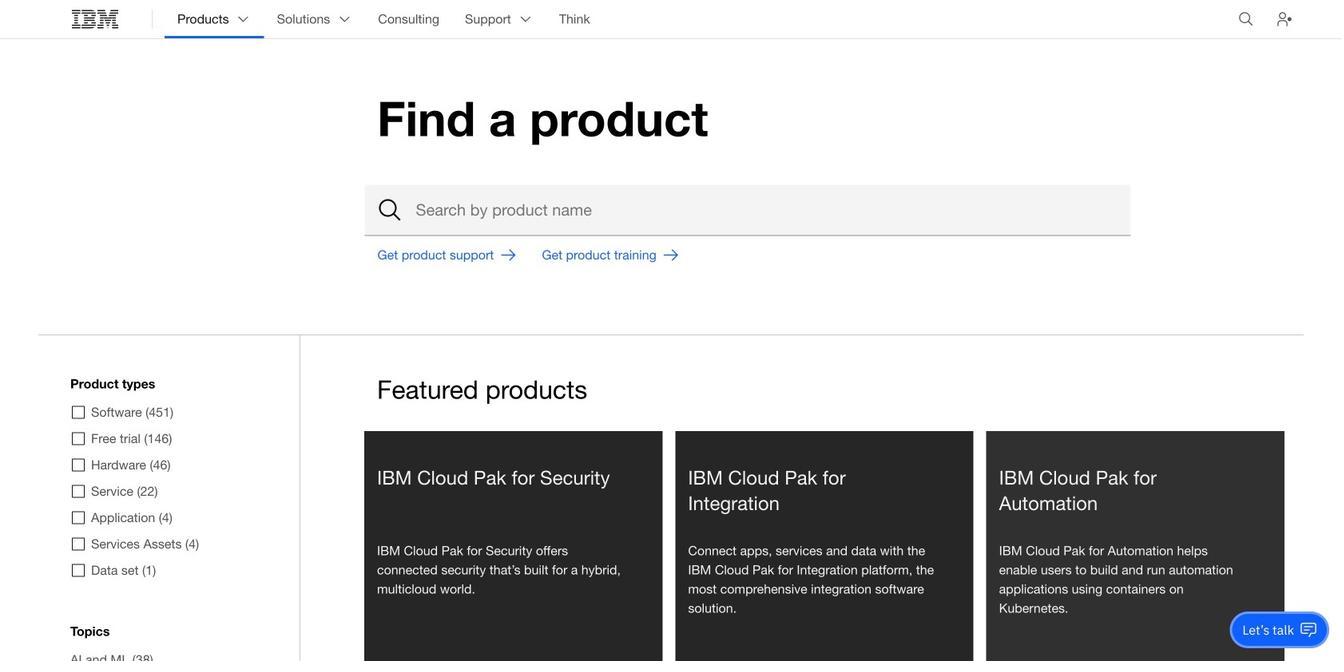 Task type: vqa. For each thing, say whether or not it's contained in the screenshot.
Your privacy choices ELEMENT
no



Task type: describe. For each thing, give the bounding box(es) containing it.
Search text field
[[365, 185, 1131, 236]]



Task type: locate. For each thing, give the bounding box(es) containing it.
search element
[[365, 185, 1131, 236]]

let's talk element
[[1243, 622, 1294, 639]]



